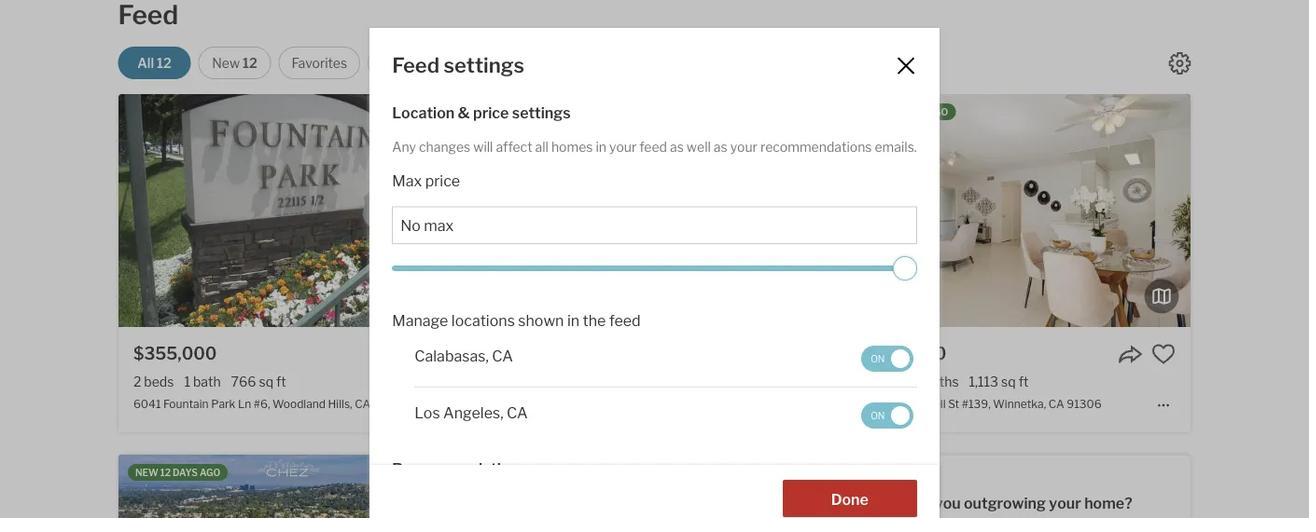 Task type: describe. For each thing, give the bounding box(es) containing it.
manage locations shown in the feed
[[392, 312, 641, 330]]

2 beds for 1.5 baths
[[498, 374, 539, 390]]

are
[[906, 495, 932, 513]]

0 horizontal spatial ago
[[200, 468, 221, 479]]

baths for 1.5 baths
[[569, 374, 603, 390]]

recommendations
[[761, 139, 872, 155]]

park
[[211, 398, 236, 412]]

3 2 from the left
[[914, 374, 922, 390]]

new 8 days ago
[[500, 106, 581, 118]]

locations
[[452, 312, 515, 330]]

favorite button checkbox for $469,000
[[1152, 343, 1176, 367]]

1 91367 from the left
[[373, 398, 407, 412]]

1 vertical spatial feed
[[609, 312, 641, 330]]

ago for $489,900
[[560, 106, 581, 118]]

8
[[525, 106, 531, 118]]

new 11 days ago
[[865, 106, 949, 118]]

are you outgrowing your home?
[[906, 495, 1133, 513]]

Insights radio
[[590, 47, 665, 79]]

photo of 20134 leadwell st #139, winnetka, ca 91306 image
[[848, 94, 1191, 328]]

done button
[[783, 481, 917, 518]]

20134
[[863, 398, 897, 412]]

location & price settings
[[392, 104, 571, 122]]

max price
[[392, 172, 460, 190]]

any changes will affect all homes in your feed as well as your recommendations emails.
[[392, 139, 917, 155]]

homes
[[552, 139, 593, 155]]

shown
[[518, 312, 564, 330]]

&
[[458, 104, 470, 122]]

ca down 1,014 sq ft
[[675, 398, 691, 412]]

766 sq ft
[[231, 374, 286, 390]]

sq for 1,113
[[1002, 374, 1016, 390]]

$469,000
[[863, 343, 947, 364]]

#139,
[[962, 398, 991, 412]]

home?
[[1085, 495, 1133, 513]]

1 hills, from the left
[[328, 398, 353, 412]]

22033 oxnard st, woodland hills, ca 91367
[[498, 398, 727, 412]]

ca left oxnard
[[507, 404, 528, 422]]

2 horizontal spatial your
[[1050, 495, 1082, 513]]

all 12
[[137, 55, 171, 71]]

ft for 766 sq ft
[[276, 374, 286, 390]]

2 for 1 bath
[[133, 374, 141, 390]]

2 hills, from the left
[[648, 398, 672, 412]]

1,113 sq ft
[[969, 374, 1029, 390]]

22033
[[498, 398, 534, 412]]

3 beds
[[863, 374, 904, 390]]

766
[[231, 374, 256, 390]]

1 as from the left
[[670, 139, 684, 155]]

3
[[863, 374, 871, 390]]

ln
[[238, 398, 251, 412]]

new 12
[[212, 55, 257, 71]]

new for $469,000
[[865, 106, 888, 118]]

affect
[[496, 139, 533, 155]]

open house
[[495, 55, 570, 71]]

ca left 91306
[[1049, 398, 1065, 412]]

Open House radio
[[483, 47, 583, 79]]

1 vertical spatial in
[[567, 312, 580, 330]]

12 for all
[[157, 55, 171, 71]]

1 horizontal spatial your
[[731, 139, 758, 155]]

los angeles, ca
[[415, 404, 528, 422]]

ago for $469,000
[[928, 106, 949, 118]]

ca down manage locations shown in the feed
[[492, 347, 513, 365]]

Favorites radio
[[279, 47, 360, 79]]

1 bath
[[184, 374, 221, 390]]

1.5
[[549, 374, 566, 390]]

beds for 1 bath
[[144, 374, 174, 390]]

ft for 1,113 sq ft
[[1019, 374, 1029, 390]]

well
[[687, 139, 711, 155]]

beds for 1.5 baths
[[509, 374, 539, 390]]

1 horizontal spatial price
[[473, 104, 509, 122]]

calabasas, ca
[[415, 347, 513, 365]]

st
[[949, 398, 960, 412]]

Price Change radio
[[368, 47, 475, 79]]

house
[[531, 55, 570, 71]]

photo of 22033 oxnard st, woodland hills, ca 91367 image
[[483, 94, 826, 328]]

all
[[535, 139, 549, 155]]

new for $489,900
[[500, 106, 523, 118]]

$489,900
[[498, 343, 582, 364]]

ft for 1,014 sq ft
[[666, 374, 676, 390]]

change
[[415, 55, 462, 71]]

1,014
[[614, 374, 646, 390]]

2 as from the left
[[714, 139, 728, 155]]

Sold radio
[[672, 47, 745, 79]]

bath
[[193, 374, 221, 390]]

6041
[[133, 398, 161, 412]]



Task type: vqa. For each thing, say whether or not it's contained in the screenshot.
as
yes



Task type: locate. For each thing, give the bounding box(es) containing it.
1 sq from the left
[[259, 374, 274, 390]]

1,113
[[969, 374, 999, 390]]

open
[[495, 55, 528, 71]]

2 2 beds from the left
[[498, 374, 539, 390]]

hills, right '#6,'
[[328, 398, 353, 412]]

favorite button checkbox
[[423, 343, 447, 367], [1152, 343, 1176, 367]]

0 horizontal spatial new
[[135, 468, 158, 479]]

#6,
[[254, 398, 270, 412]]

2 2 from the left
[[498, 374, 506, 390]]

0 horizontal spatial 2
[[133, 374, 141, 390]]

st,
[[577, 398, 590, 412]]

you
[[935, 495, 961, 513]]

0 horizontal spatial as
[[670, 139, 684, 155]]

0 horizontal spatial beds
[[144, 374, 174, 390]]

ago right 11
[[928, 106, 949, 118]]

max
[[392, 172, 422, 190]]

1 horizontal spatial woodland
[[593, 398, 646, 412]]

angeles,
[[443, 404, 504, 422]]

feed right the
[[609, 312, 641, 330]]

beds right '3'
[[874, 374, 904, 390]]

woodland down 1,014
[[593, 398, 646, 412]]

beds
[[144, 374, 174, 390], [509, 374, 539, 390], [874, 374, 904, 390]]

option group containing all
[[118, 47, 868, 79]]

emails.
[[875, 139, 917, 155]]

1 favorite button checkbox from the left
[[423, 343, 447, 367]]

2 horizontal spatial sq
[[1002, 374, 1016, 390]]

winnetka,
[[993, 398, 1047, 412]]

1 horizontal spatial ft
[[666, 374, 676, 390]]

91306
[[1067, 398, 1102, 412]]

fountain
[[163, 398, 209, 412]]

2 horizontal spatial new
[[865, 106, 888, 118]]

2 horizontal spatial ago
[[928, 106, 949, 118]]

2
[[133, 374, 141, 390], [498, 374, 506, 390], [914, 374, 922, 390]]

1,014 sq ft
[[614, 374, 676, 390]]

3 sq from the left
[[1002, 374, 1016, 390]]

0 horizontal spatial favorite button image
[[423, 343, 447, 367]]

changes
[[419, 139, 471, 155]]

0 horizontal spatial favorite button checkbox
[[423, 343, 447, 367]]

ft
[[276, 374, 286, 390], [666, 374, 676, 390], [1019, 374, 1029, 390]]

woodland
[[273, 398, 326, 412], [593, 398, 646, 412]]

baths for 2 baths
[[925, 374, 959, 390]]

2 woodland from the left
[[593, 398, 646, 412]]

$355,000
[[133, 343, 217, 364]]

12
[[157, 55, 171, 71], [243, 55, 257, 71], [160, 468, 171, 479]]

settings up all
[[512, 104, 571, 122]]

price right & at the left top
[[473, 104, 509, 122]]

beds up 6041
[[144, 374, 174, 390]]

photo of 22243-1/2 erwin st, woodland hills, ca 91367 image
[[483, 456, 826, 519]]

baths up st,
[[569, 374, 603, 390]]

sq for 766
[[259, 374, 274, 390]]

0 horizontal spatial your
[[610, 139, 637, 155]]

price
[[381, 55, 413, 71]]

2 for 1.5 baths
[[498, 374, 506, 390]]

2 beds
[[133, 374, 174, 390], [498, 374, 539, 390]]

settings
[[444, 53, 525, 78], [512, 104, 571, 122]]

1 horizontal spatial as
[[714, 139, 728, 155]]

new
[[212, 55, 240, 71]]

any
[[392, 139, 416, 155]]

new left 11
[[865, 106, 888, 118]]

ago up homes
[[560, 106, 581, 118]]

new down 6041
[[135, 468, 158, 479]]

12 inside all "radio"
[[157, 55, 171, 71]]

sq right 766
[[259, 374, 274, 390]]

your left home?
[[1050, 495, 1082, 513]]

the
[[583, 312, 606, 330]]

0 vertical spatial feed
[[640, 139, 667, 155]]

11
[[890, 106, 899, 118]]

in left the
[[567, 312, 580, 330]]

1 favorite button image from the left
[[423, 343, 447, 367]]

baths
[[569, 374, 603, 390], [925, 374, 959, 390]]

calabasas,
[[415, 347, 489, 365]]

1 horizontal spatial beds
[[509, 374, 539, 390]]

ft right 1,014
[[666, 374, 676, 390]]

12 inside new radio
[[243, 55, 257, 71]]

ft up 6041 fountain park ln #6, woodland hills, ca 91367
[[276, 374, 286, 390]]

recommendations
[[392, 460, 527, 478]]

3 ft from the left
[[1019, 374, 1029, 390]]

sq for 1,014
[[649, 374, 663, 390]]

days right 11
[[901, 106, 926, 118]]

woodland right '#6,'
[[273, 398, 326, 412]]

1 horizontal spatial hills,
[[648, 398, 672, 412]]

0 vertical spatial in
[[596, 139, 607, 155]]

1 horizontal spatial favorite button image
[[1152, 343, 1176, 367]]

2 horizontal spatial beds
[[874, 374, 904, 390]]

0 horizontal spatial price
[[425, 172, 460, 190]]

Status Change radio
[[752, 47, 868, 79]]

price down changes
[[425, 172, 460, 190]]

91367
[[373, 398, 407, 412], [693, 398, 727, 412]]

1 vertical spatial price
[[425, 172, 460, 190]]

1 baths from the left
[[569, 374, 603, 390]]

feed left well
[[640, 139, 667, 155]]

ft up "winnetka,"
[[1019, 374, 1029, 390]]

1 horizontal spatial 2
[[498, 374, 506, 390]]

new left 8
[[500, 106, 523, 118]]

1 horizontal spatial 2 beds
[[498, 374, 539, 390]]

New radio
[[198, 47, 271, 79]]

0 vertical spatial price
[[473, 104, 509, 122]]

12 for new
[[243, 55, 257, 71]]

2 horizontal spatial days
[[901, 106, 926, 118]]

2 ft from the left
[[666, 374, 676, 390]]

1 2 beds from the left
[[133, 374, 174, 390]]

2 favorite button image from the left
[[1152, 343, 1176, 367]]

sq right 1,014
[[649, 374, 663, 390]]

sq right 1,113
[[1002, 374, 1016, 390]]

los
[[415, 404, 440, 422]]

baths up st
[[925, 374, 959, 390]]

12 right 'new'
[[243, 55, 257, 71]]

your right well
[[731, 139, 758, 155]]

ago down park
[[200, 468, 221, 479]]

in
[[596, 139, 607, 155], [567, 312, 580, 330]]

as
[[670, 139, 684, 155], [714, 139, 728, 155]]

2 up 22033 on the bottom of page
[[498, 374, 506, 390]]

1 horizontal spatial 91367
[[693, 398, 727, 412]]

outgrowing
[[964, 495, 1046, 513]]

2 beds for 1 bath
[[133, 374, 174, 390]]

1 vertical spatial settings
[[512, 104, 571, 122]]

days down the fountain
[[173, 468, 198, 479]]

hills,
[[328, 398, 353, 412], [648, 398, 672, 412]]

1 horizontal spatial baths
[[925, 374, 959, 390]]

20134 leadwell st #139, winnetka, ca 91306
[[863, 398, 1102, 412]]

1 horizontal spatial ago
[[560, 106, 581, 118]]

feed
[[640, 139, 667, 155], [609, 312, 641, 330]]

new
[[500, 106, 523, 118], [865, 106, 888, 118], [135, 468, 158, 479]]

favorite button checkbox for $355,000
[[423, 343, 447, 367]]

days right 8
[[533, 106, 558, 118]]

your
[[610, 139, 637, 155], [731, 139, 758, 155], [1050, 495, 1082, 513]]

photo of 23677 park capri #20, calabasas, ca 91302 image
[[118, 456, 462, 519]]

0 horizontal spatial sq
[[259, 374, 274, 390]]

0 horizontal spatial baths
[[569, 374, 603, 390]]

feed settings
[[392, 53, 525, 78]]

0 horizontal spatial ft
[[276, 374, 286, 390]]

1.5 baths
[[549, 374, 603, 390]]

oxnard
[[536, 398, 574, 412]]

0 horizontal spatial 91367
[[373, 398, 407, 412]]

feed
[[392, 53, 440, 78]]

favorite button image
[[423, 343, 447, 367], [1152, 343, 1176, 367]]

favorites
[[292, 55, 347, 71]]

0 vertical spatial settings
[[444, 53, 525, 78]]

days for $489,900
[[533, 106, 558, 118]]

beds up 22033 on the bottom of page
[[509, 374, 539, 390]]

location
[[392, 104, 455, 122]]

2 beds from the left
[[509, 374, 539, 390]]

0 horizontal spatial hills,
[[328, 398, 353, 412]]

will
[[473, 139, 493, 155]]

hills, down 1,014 sq ft
[[648, 398, 672, 412]]

3 beds from the left
[[874, 374, 904, 390]]

favorite button image for $469,000
[[1152, 343, 1176, 367]]

sq
[[259, 374, 274, 390], [649, 374, 663, 390], [1002, 374, 1016, 390]]

manage
[[392, 312, 448, 330]]

12 down 6041
[[160, 468, 171, 479]]

1 ft from the left
[[276, 374, 286, 390]]

2 favorite button checkbox from the left
[[1152, 343, 1176, 367]]

2 sq from the left
[[649, 374, 663, 390]]

ago
[[560, 106, 581, 118], [928, 106, 949, 118], [200, 468, 221, 479]]

as left well
[[670, 139, 684, 155]]

option group
[[118, 47, 868, 79]]

done
[[832, 491, 869, 509]]

ca left los
[[355, 398, 371, 412]]

2 horizontal spatial ft
[[1019, 374, 1029, 390]]

2 baths
[[914, 374, 959, 390]]

2 baths from the left
[[925, 374, 959, 390]]

photo of 6041 fountain park ln #6, woodland hills, ca 91367 image
[[118, 94, 462, 328]]

your right homes
[[610, 139, 637, 155]]

as right well
[[714, 139, 728, 155]]

All radio
[[118, 47, 191, 79]]

price
[[473, 104, 509, 122], [425, 172, 460, 190]]

leadwell
[[899, 398, 946, 412]]

all
[[137, 55, 154, 71]]

beds for 2 baths
[[874, 374, 904, 390]]

2 horizontal spatial 2
[[914, 374, 922, 390]]

0 horizontal spatial days
[[173, 468, 198, 479]]

1 horizontal spatial sq
[[649, 374, 663, 390]]

2 91367 from the left
[[693, 398, 727, 412]]

1 beds from the left
[[144, 374, 174, 390]]

1 horizontal spatial days
[[533, 106, 558, 118]]

2 up leadwell
[[914, 374, 922, 390]]

favorite button image for $355,000
[[423, 343, 447, 367]]

0 horizontal spatial in
[[567, 312, 580, 330]]

Max price slider range field
[[392, 256, 917, 281]]

0 horizontal spatial woodland
[[273, 398, 326, 412]]

1
[[184, 374, 190, 390]]

1 woodland from the left
[[273, 398, 326, 412]]

1 horizontal spatial favorite button checkbox
[[1152, 343, 1176, 367]]

1 horizontal spatial in
[[596, 139, 607, 155]]

0 horizontal spatial 2 beds
[[133, 374, 174, 390]]

1 2 from the left
[[133, 374, 141, 390]]

2 up 6041
[[133, 374, 141, 390]]

new 12 days ago
[[135, 468, 221, 479]]

settings up the location & price settings
[[444, 53, 525, 78]]

1 horizontal spatial new
[[500, 106, 523, 118]]

ca
[[492, 347, 513, 365], [355, 398, 371, 412], [675, 398, 691, 412], [1049, 398, 1065, 412], [507, 404, 528, 422]]

in right homes
[[596, 139, 607, 155]]

6041 fountain park ln #6, woodland hills, ca 91367
[[133, 398, 407, 412]]

days for $469,000
[[901, 106, 926, 118]]

12 right 'all'
[[157, 55, 171, 71]]

Max price input text field
[[401, 217, 909, 235]]

2 beds up 6041
[[133, 374, 174, 390]]

price change
[[381, 55, 462, 71]]

2 beds up 22033 on the bottom of page
[[498, 374, 539, 390]]



